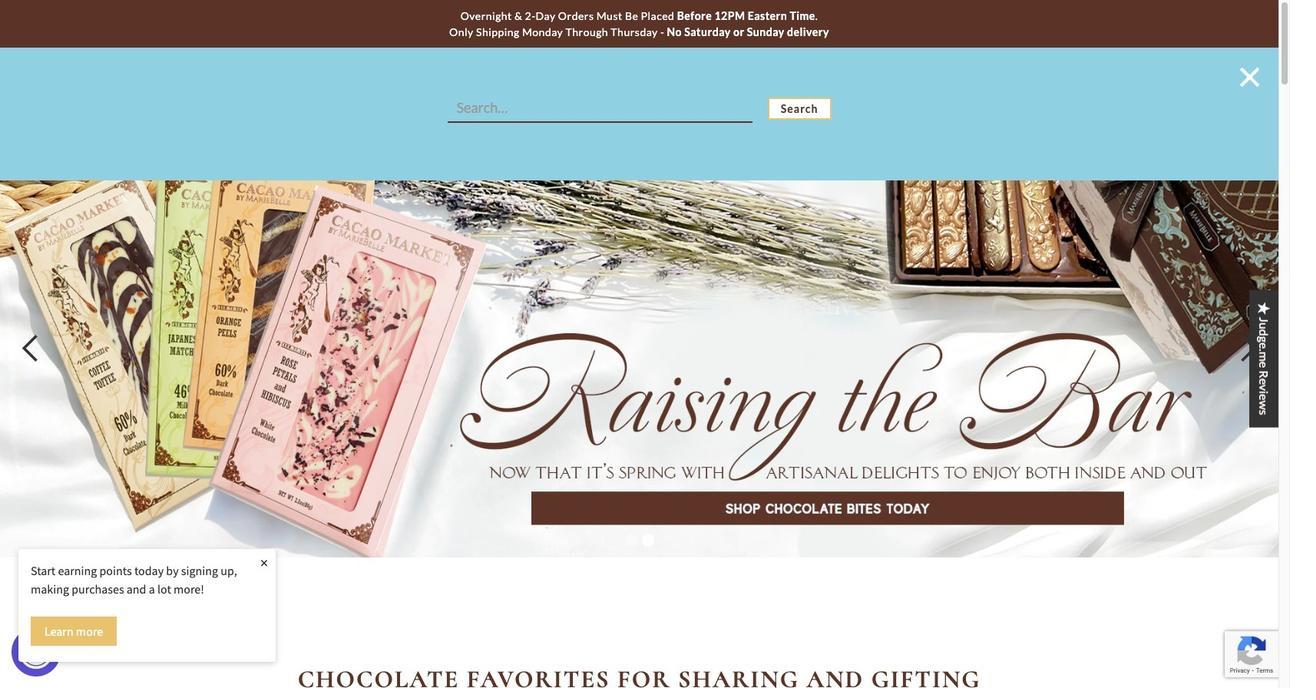 Task type: vqa. For each thing, say whether or not it's contained in the screenshot.
SPOIL HER WITH THE SWEETEST MOTHER'S DAY GIFTS FROM MARIEBELLE NEW YORK CHOCOLATES image
no



Task type: describe. For each thing, give the bounding box(es) containing it.
Search Form search field
[[447, 94, 832, 123]]

accessibility widget, click to open image
[[19, 635, 53, 669]]

previous slide image
[[15, 333, 46, 364]]

raising the bar with artisanal delights to enjoy both inside & out image
[[0, 139, 1279, 558]]

search dialog
[[0, 48, 1279, 181]]



Task type: locate. For each thing, give the bounding box(es) containing it.
home slider container element
[[0, 139, 1279, 558]]

close icon image
[[1241, 68, 1260, 87]]

None submit
[[768, 97, 832, 119]]

banner
[[0, 48, 1279, 181]]

carousel region
[[0, 139, 1279, 558]]

announcement bar element
[[0, 0, 1279, 48]]

next slide image
[[1233, 333, 1264, 364]]

cart icon image
[[1218, 84, 1237, 103]]

none submit inside the "search form" search box
[[768, 97, 832, 119]]

Search… search field
[[447, 94, 753, 123]]



